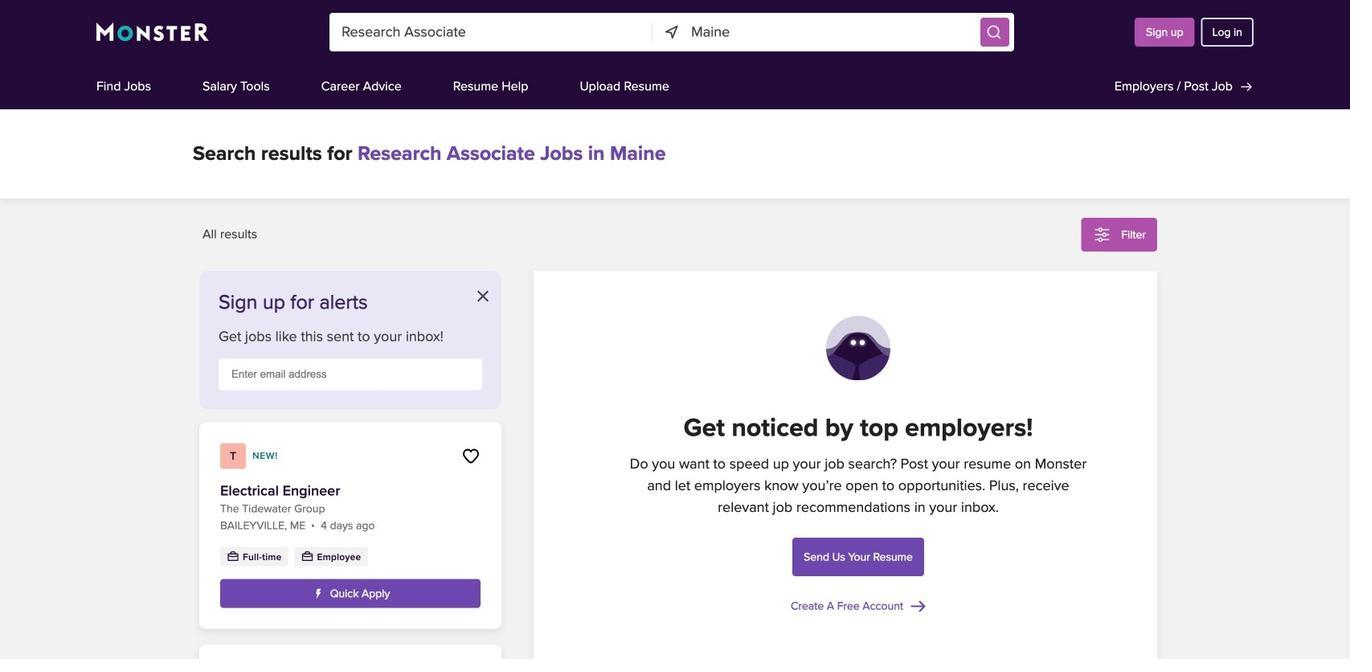Task type: locate. For each thing, give the bounding box(es) containing it.
Search jobs, keywords, companies search field
[[330, 13, 653, 51]]

save this job image
[[461, 446, 481, 466]]

filter image
[[1093, 225, 1112, 244]]

monster image
[[96, 23, 209, 42]]

electrical engineer at the tidewater group element
[[199, 422, 502, 629]]

Enter location or "remote" search field
[[691, 13, 976, 51]]



Task type: describe. For each thing, give the bounding box(es) containing it.
close image
[[477, 291, 489, 302]]

email address email field
[[219, 358, 482, 390]]

filter image
[[1093, 225, 1112, 244]]

search image
[[986, 24, 1002, 40]]

enable reverse geolocation image
[[663, 23, 681, 41]]



